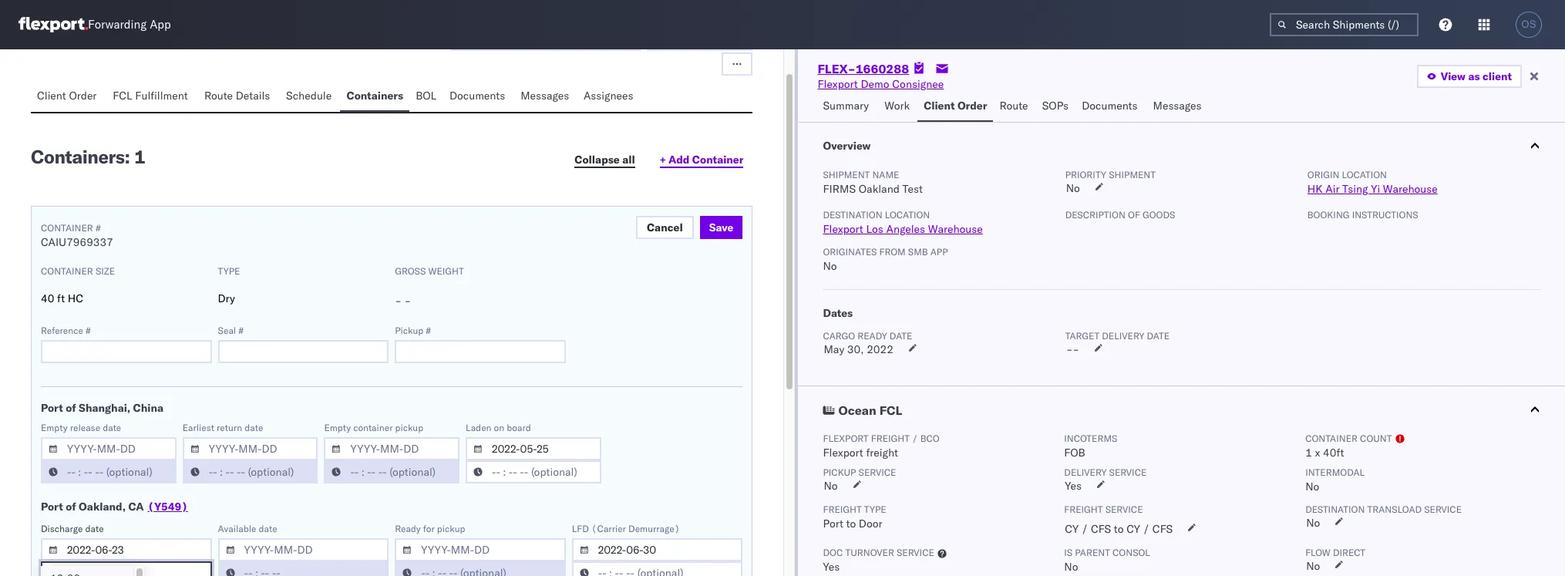 Task type: describe. For each thing, give the bounding box(es) containing it.
yyyy-mm-dd text field for ready for pickup
[[395, 538, 566, 561]]

laden on board
[[466, 422, 531, 433]]

size
[[96, 265, 115, 277]]

empty for empty release date
[[41, 422, 68, 433]]

direct
[[1333, 547, 1366, 558]]

transload
[[1368, 504, 1422, 515]]

overview button
[[799, 123, 1566, 169]]

as
[[1469, 69, 1480, 83]]

40ft
[[1323, 446, 1345, 460]]

flexport demo consignee
[[818, 77, 944, 91]]

date for target delivery date
[[1147, 330, 1170, 342]]

fcl fulfillment button
[[107, 82, 198, 112]]

schedule
[[286, 89, 332, 103]]

flexport freight / bco flexport freight
[[823, 433, 940, 460]]

- for flex - 1660288
[[75, 29, 86, 52]]

# for pickup #
[[426, 325, 431, 336]]

description of goods
[[1066, 209, 1176, 221]]

1 cfs from the left
[[1091, 522, 1112, 536]]

no inside originates from smb app no
[[823, 259, 837, 273]]

0 horizontal spatial messages button
[[515, 82, 578, 112]]

1 horizontal spatial order
[[958, 99, 988, 113]]

no down priority
[[1066, 181, 1080, 195]]

flexport down ocean
[[823, 433, 869, 444]]

1 cy from the left
[[1065, 522, 1079, 536]]

freight service
[[1065, 504, 1143, 515]]

details
[[236, 89, 270, 103]]

0 horizontal spatial documents button
[[443, 82, 515, 112]]

0 horizontal spatial client order
[[37, 89, 97, 103]]

priority
[[1066, 169, 1107, 180]]

oakland
[[859, 182, 900, 196]]

- for - -
[[405, 294, 411, 308]]

container for container # caiu7969337
[[41, 222, 93, 234]]

origin location hk air tsing yi warehouse
[[1308, 169, 1438, 196]]

from
[[880, 246, 906, 258]]

delivery
[[1102, 330, 1145, 342]]

instructions
[[1352, 209, 1419, 221]]

2 horizontal spatial /
[[1143, 522, 1150, 536]]

flex-
[[818, 61, 856, 76]]

destination for flexport
[[823, 209, 883, 221]]

date down oakland,
[[85, 523, 104, 534]]

container # caiu7969337
[[41, 222, 113, 249]]

os
[[1522, 19, 1537, 30]]

angeles
[[887, 222, 926, 236]]

warehouse inside destination location flexport los angeles warehouse
[[928, 222, 983, 236]]

40
[[41, 292, 54, 305]]

origin
[[1308, 169, 1340, 180]]

1 x 40ft
[[1306, 446, 1345, 460]]

summary button
[[817, 92, 879, 122]]

ready
[[395, 523, 421, 534]]

flexport los angeles warehouse link
[[823, 222, 983, 236]]

location for tsing
[[1342, 169, 1387, 180]]

to for cy
[[1114, 522, 1124, 536]]

(carrier
[[592, 523, 626, 534]]

release
[[70, 422, 100, 433]]

earliest return date
[[183, 422, 263, 433]]

for
[[423, 523, 435, 534]]

china
[[133, 401, 163, 415]]

consol
[[1113, 547, 1151, 558]]

1 horizontal spatial messages button
[[1147, 92, 1210, 122]]

of for oakland,
[[66, 500, 76, 514]]

intermodal
[[1306, 467, 1365, 478]]

save
[[709, 221, 734, 234]]

doc
[[823, 547, 843, 558]]

empty for empty container pickup
[[324, 422, 351, 433]]

of for goods
[[1128, 209, 1141, 221]]

containers: 1
[[31, 145, 145, 168]]

flexport up pickup service
[[823, 446, 864, 460]]

0 horizontal spatial client
[[37, 89, 66, 103]]

(y549)
[[148, 500, 188, 514]]

to for door
[[846, 517, 856, 531]]

type
[[864, 504, 887, 515]]

Search Shipments (/) text field
[[1270, 13, 1419, 36]]

pickup for pickup #
[[395, 325, 424, 336]]

forwarding app link
[[19, 17, 171, 32]]

flow
[[1306, 547, 1331, 558]]

weight
[[428, 265, 464, 277]]

flexport inside destination location flexport los angeles warehouse
[[823, 222, 864, 236]]

messages for the left messages button
[[521, 89, 569, 103]]

route for route
[[1000, 99, 1029, 113]]

fcl fulfillment
[[113, 89, 188, 103]]

1 horizontal spatial client order
[[924, 99, 988, 113]]

# for reference #
[[86, 325, 91, 336]]

save button
[[700, 216, 743, 239]]

air
[[1326, 182, 1340, 196]]

+ add container
[[660, 153, 744, 167]]

port for port of oakland, ca (y549)
[[41, 500, 63, 514]]

earliest
[[183, 422, 214, 433]]

freight for freight service
[[1065, 504, 1103, 515]]

sops button
[[1036, 92, 1076, 122]]

- -
[[395, 294, 411, 308]]

destination transload service
[[1306, 504, 1462, 515]]

pickup #
[[395, 325, 431, 336]]

fcl inside button
[[113, 89, 132, 103]]

pickup service
[[823, 467, 897, 478]]

work
[[885, 99, 910, 113]]

booking
[[1308, 209, 1350, 221]]

cargo ready date
[[823, 330, 913, 342]]

bol button
[[410, 82, 443, 112]]

fob
[[1065, 446, 1086, 460]]

-- : -- -- text field
[[218, 561, 389, 576]]

doc turnover service
[[823, 547, 935, 558]]

1 horizontal spatial client order button
[[918, 92, 994, 122]]

1 vertical spatial yes
[[823, 560, 840, 574]]

caiu7969337
[[41, 235, 113, 249]]

turnover
[[846, 547, 895, 558]]

ready for pickup
[[395, 523, 465, 534]]

date right available
[[259, 523, 277, 534]]

hk
[[1308, 182, 1323, 196]]

40 ft hc
[[41, 292, 83, 305]]

discharge
[[41, 523, 83, 534]]

view
[[1441, 69, 1466, 83]]

may 30, 2022
[[824, 342, 894, 356]]

messages for rightmost messages button
[[1153, 99, 1202, 113]]

yyyy-mm-dd text field for earliest return date
[[183, 437, 318, 460]]

port for port of shanghai, china
[[41, 401, 63, 415]]

reference
[[41, 325, 83, 336]]

empty container pickup
[[324, 422, 424, 433]]

work button
[[879, 92, 918, 122]]

service down flexport freight / bco flexport freight
[[859, 467, 897, 478]]

count
[[1361, 433, 1393, 444]]

warehouse inside the origin location hk air tsing yi warehouse
[[1383, 182, 1438, 196]]

forwarding app
[[88, 17, 171, 32]]

view as client
[[1441, 69, 1512, 83]]

2 cy from the left
[[1127, 522, 1141, 536]]

hc
[[68, 292, 83, 305]]

yi
[[1371, 182, 1381, 196]]

1 horizontal spatial yes
[[1065, 479, 1082, 493]]

pickup for pickup service
[[823, 467, 856, 478]]

yyyy-mm-dd text field for empty release date
[[41, 437, 176, 460]]

originates
[[823, 246, 877, 258]]



Task type: locate. For each thing, give the bounding box(es) containing it.
messages button up overview button
[[1147, 92, 1210, 122]]

-- : -- -- (optional) text field for empty container pickup
[[324, 460, 460, 484]]

cy
[[1065, 522, 1079, 536], [1127, 522, 1141, 536]]

client down 'flex'
[[37, 89, 66, 103]]

fcl inside "button"
[[880, 403, 903, 418]]

intermodal no
[[1306, 467, 1365, 494]]

pickup for empty container pickup
[[395, 422, 424, 433]]

1 horizontal spatial 1660288
[[856, 61, 909, 76]]

0 horizontal spatial fcl
[[113, 89, 132, 103]]

0 vertical spatial of
[[1128, 209, 1141, 221]]

route details
[[204, 89, 270, 103]]

no inside is parent consol no
[[1065, 560, 1079, 574]]

flow direct
[[1306, 547, 1366, 558]]

1 horizontal spatial to
[[1114, 522, 1124, 536]]

to left door
[[846, 517, 856, 531]]

container right add
[[692, 153, 744, 167]]

x
[[1315, 446, 1321, 460]]

yes down "delivery"
[[1065, 479, 1082, 493]]

-- : -- -- (optional) text field for demurrage)
[[572, 561, 743, 576]]

-- : -- -- (optional) text field down empty container pickup
[[324, 460, 460, 484]]

# down gross weight
[[426, 325, 431, 336]]

gross weight
[[395, 265, 464, 277]]

1660288 up flexport demo consignee
[[856, 61, 909, 76]]

flexport down "flex-" on the top of page
[[818, 77, 858, 91]]

client order button down consignee in the right of the page
[[918, 92, 994, 122]]

freight down "delivery"
[[1065, 504, 1103, 515]]

client order down 'flex'
[[37, 89, 97, 103]]

date for earliest return date
[[245, 422, 263, 433]]

0 horizontal spatial freight
[[823, 504, 862, 515]]

1 horizontal spatial app
[[931, 246, 948, 258]]

0 horizontal spatial 1
[[134, 145, 145, 168]]

date right "delivery"
[[1147, 330, 1170, 342]]

messages up overview button
[[1153, 99, 1202, 113]]

-- : -- -- (optional) text field for empty release date
[[41, 460, 176, 484]]

cy / cfs to cy / cfs
[[1065, 522, 1173, 536]]

summary
[[823, 99, 869, 113]]

of up empty release date at bottom
[[66, 401, 76, 415]]

container for container count
[[1306, 433, 1358, 444]]

freight down ocean fcl
[[871, 433, 910, 444]]

may
[[824, 342, 845, 356]]

1 vertical spatial app
[[931, 246, 948, 258]]

yyyy-mm-dd text field for empty container pickup
[[324, 437, 460, 460]]

test
[[903, 182, 923, 196]]

flexport. image
[[19, 17, 88, 32]]

route button
[[994, 92, 1036, 122]]

documents button right the sops
[[1076, 92, 1147, 122]]

1 empty from the left
[[41, 422, 68, 433]]

1 vertical spatial pickup
[[823, 467, 856, 478]]

order left route button at the right
[[958, 99, 988, 113]]

YYYY-MM-DD text field
[[395, 538, 566, 561], [572, 538, 743, 561]]

# inside the container # caiu7969337
[[96, 222, 101, 234]]

route left details
[[204, 89, 233, 103]]

yyyy-mm-dd text field down 'board'
[[466, 437, 601, 460]]

cancel button
[[636, 216, 694, 239]]

freight
[[871, 433, 910, 444], [866, 446, 898, 460]]

1 vertical spatial port
[[41, 500, 63, 514]]

0 horizontal spatial app
[[150, 17, 171, 32]]

return
[[217, 422, 242, 433]]

no down is
[[1065, 560, 1079, 574]]

container up 40ft
[[1306, 433, 1358, 444]]

1 horizontal spatial documents
[[1082, 99, 1138, 113]]

pickup for ready for pickup
[[437, 523, 465, 534]]

on
[[494, 422, 505, 433]]

0 horizontal spatial destination
[[823, 209, 883, 221]]

of for shanghai,
[[66, 401, 76, 415]]

2 empty from the left
[[324, 422, 351, 433]]

1 horizontal spatial documents button
[[1076, 92, 1147, 122]]

0 vertical spatial destination
[[823, 209, 883, 221]]

ocean fcl
[[839, 403, 903, 418]]

freight for freight type port to door
[[823, 504, 862, 515]]

0 vertical spatial app
[[150, 17, 171, 32]]

to
[[846, 517, 856, 531], [1114, 522, 1124, 536]]

port inside freight type port to door
[[823, 517, 844, 531]]

0 horizontal spatial warehouse
[[928, 222, 983, 236]]

0 horizontal spatial messages
[[521, 89, 569, 103]]

container size
[[41, 265, 115, 277]]

pickup right for
[[437, 523, 465, 534]]

date for cargo ready date
[[890, 330, 913, 342]]

date right return
[[245, 422, 263, 433]]

1 vertical spatial destination
[[1306, 504, 1365, 515]]

0 vertical spatial port
[[41, 401, 63, 415]]

door
[[859, 517, 883, 531]]

0 horizontal spatial yes
[[823, 560, 840, 574]]

service right turnover
[[897, 547, 935, 558]]

incoterms fob
[[1065, 433, 1118, 460]]

yyyy-mm-dd text field down ready for pickup
[[395, 538, 566, 561]]

no down originates
[[823, 259, 837, 273]]

order down flex - 1660288
[[69, 89, 97, 103]]

documents right bol button
[[450, 89, 505, 103]]

yyyy-mm-dd text field down release
[[41, 437, 176, 460]]

1 horizontal spatial fcl
[[880, 403, 903, 418]]

/
[[912, 433, 918, 444], [1082, 522, 1089, 536], [1143, 522, 1150, 536]]

freight up door
[[823, 504, 862, 515]]

assignees
[[584, 89, 634, 103]]

YYYY-MM-DD text field
[[41, 437, 176, 460], [183, 437, 318, 460], [324, 437, 460, 460], [466, 437, 601, 460], [41, 538, 212, 561], [218, 538, 389, 561]]

container inside button
[[692, 153, 744, 167]]

container for container size
[[41, 265, 93, 277]]

1 horizontal spatial messages
[[1153, 99, 1202, 113]]

yyyy-mm-dd text field down demurrage)
[[572, 538, 743, 561]]

client down consignee in the right of the page
[[924, 99, 955, 113]]

client order down consignee in the right of the page
[[924, 99, 988, 113]]

documents button right bol
[[443, 82, 515, 112]]

1 vertical spatial freight
[[866, 446, 898, 460]]

collapse all
[[575, 153, 635, 167]]

2 cfs from the left
[[1153, 522, 1173, 536]]

# up caiu7969337
[[96, 222, 101, 234]]

- for --
[[1073, 342, 1080, 356]]

flex-1660288
[[818, 61, 909, 76]]

delivery service
[[1065, 467, 1147, 478]]

to down "service"
[[1114, 522, 1124, 536]]

/ up consol
[[1143, 522, 1150, 536]]

container inside the container # caiu7969337
[[41, 222, 93, 234]]

#
[[96, 222, 101, 234], [86, 325, 91, 336], [239, 325, 244, 336], [426, 325, 431, 336]]

flexport up originates
[[823, 222, 864, 236]]

app right the forwarding
[[150, 17, 171, 32]]

yyyy-mm-dd text field down ca
[[41, 538, 212, 561]]

yyyy-mm-dd text field for discharge date
[[41, 538, 212, 561]]

1 vertical spatial pickup
[[437, 523, 465, 534]]

client
[[1483, 69, 1512, 83]]

0 horizontal spatial order
[[69, 89, 97, 103]]

1 vertical spatial warehouse
[[928, 222, 983, 236]]

1 horizontal spatial empty
[[324, 422, 351, 433]]

# right reference
[[86, 325, 91, 336]]

0 horizontal spatial yyyy-mm-dd text field
[[395, 538, 566, 561]]

1 horizontal spatial destination
[[1306, 504, 1365, 515]]

flexport demo consignee link
[[818, 76, 944, 92]]

dry
[[218, 292, 235, 305]]

-- : -- -- (optional) text field down ready for pickup
[[395, 561, 566, 576]]

-- : -- -- (optional) text field down demurrage)
[[572, 561, 743, 576]]

/ left bco
[[912, 433, 918, 444]]

-- : -- -- text field
[[41, 561, 212, 576]]

None text field
[[395, 340, 566, 363]]

containers
[[347, 89, 403, 103]]

route left the sops
[[1000, 99, 1029, 113]]

1 horizontal spatial yyyy-mm-dd text field
[[572, 538, 743, 561]]

1 horizontal spatial 1
[[1306, 446, 1313, 460]]

of
[[1128, 209, 1141, 221], [66, 401, 76, 415], [66, 500, 76, 514]]

no down intermodal
[[1306, 480, 1320, 494]]

gross
[[395, 265, 426, 277]]

0 vertical spatial location
[[1342, 169, 1387, 180]]

route inside route details button
[[204, 89, 233, 103]]

2 vertical spatial port
[[823, 517, 844, 531]]

-- : -- -- (optional) text field down 'board'
[[466, 460, 601, 484]]

order
[[69, 89, 97, 103], [958, 99, 988, 113]]

delivery
[[1065, 467, 1107, 478]]

1 horizontal spatial /
[[1082, 522, 1089, 536]]

route for route details
[[204, 89, 233, 103]]

# right seal
[[239, 325, 244, 336]]

os button
[[1512, 7, 1547, 42]]

1 freight from the left
[[823, 504, 862, 515]]

no up flow on the bottom right of page
[[1307, 516, 1321, 530]]

port up discharge on the bottom left of the page
[[41, 500, 63, 514]]

view as client button
[[1417, 65, 1522, 88]]

(y549) link
[[148, 499, 188, 514]]

documents right sops button at the right of the page
[[1082, 99, 1138, 113]]

0 vertical spatial 1
[[134, 145, 145, 168]]

empty left release
[[41, 422, 68, 433]]

consignee
[[892, 77, 944, 91]]

yyyy-mm-dd text field for available date
[[218, 538, 389, 561]]

yes
[[1065, 479, 1082, 493], [823, 560, 840, 574]]

1 horizontal spatial cy
[[1127, 522, 1141, 536]]

port of oakland, ca (y549)
[[41, 500, 188, 514]]

location
[[1342, 169, 1387, 180], [885, 209, 930, 221]]

freight up pickup service
[[866, 446, 898, 460]]

0 vertical spatial freight
[[871, 433, 910, 444]]

to inside freight type port to door
[[846, 517, 856, 531]]

messages button left "assignees"
[[515, 82, 578, 112]]

available date
[[218, 523, 277, 534]]

cy up is
[[1065, 522, 1079, 536]]

1 vertical spatial fcl
[[880, 403, 903, 418]]

client order
[[37, 89, 97, 103], [924, 99, 988, 113]]

tsing
[[1343, 182, 1369, 196]]

flex - 1660288
[[31, 29, 164, 52]]

1 vertical spatial 1660288
[[856, 61, 909, 76]]

-- : -- -- (optional) text field for ready for pickup
[[395, 561, 566, 576]]

smb
[[908, 246, 928, 258]]

fcl right ocean
[[880, 403, 903, 418]]

no down flow on the bottom right of page
[[1307, 559, 1321, 573]]

ready
[[858, 330, 887, 342]]

cargo
[[823, 330, 855, 342]]

no down pickup service
[[824, 479, 838, 493]]

0 horizontal spatial 1660288
[[86, 29, 164, 52]]

location for angeles
[[885, 209, 930, 221]]

pickup down - -
[[395, 325, 424, 336]]

2 vertical spatial of
[[66, 500, 76, 514]]

1 horizontal spatial warehouse
[[1383, 182, 1438, 196]]

+
[[660, 153, 666, 167]]

yyyy-mm-dd text field down return
[[183, 437, 318, 460]]

container up "40 ft hc"
[[41, 265, 93, 277]]

date down shanghai, in the bottom of the page
[[103, 422, 121, 433]]

date for empty release date
[[103, 422, 121, 433]]

yyyy-mm-dd text field down empty container pickup
[[324, 437, 460, 460]]

parent
[[1075, 547, 1111, 558]]

1 right containers:
[[134, 145, 145, 168]]

1 vertical spatial 1
[[1306, 446, 1313, 460]]

-- : -- -- (optional) text field for date
[[183, 460, 318, 484]]

/ inside flexport freight / bco flexport freight
[[912, 433, 918, 444]]

service
[[1106, 504, 1143, 515]]

2 freight from the left
[[1065, 504, 1103, 515]]

1 left x
[[1306, 446, 1313, 460]]

0 horizontal spatial documents
[[450, 89, 505, 103]]

0 horizontal spatial location
[[885, 209, 930, 221]]

location up angeles
[[885, 209, 930, 221]]

all
[[623, 153, 635, 167]]

0 horizontal spatial empty
[[41, 422, 68, 433]]

service right transload
[[1425, 504, 1462, 515]]

-- : -- -- (optional) text field for board
[[466, 460, 601, 484]]

app inside originates from smb app no
[[931, 246, 948, 258]]

yyyy-mm-dd text field down available date at the bottom left of page
[[218, 538, 389, 561]]

freight type port to door
[[823, 504, 887, 531]]

0 horizontal spatial to
[[846, 517, 856, 531]]

port up empty release date at bottom
[[41, 401, 63, 415]]

0 horizontal spatial route
[[204, 89, 233, 103]]

flex-1660288 link
[[818, 61, 909, 76]]

list box
[[41, 566, 133, 576]]

# for seal #
[[239, 325, 244, 336]]

freight inside freight type port to door
[[823, 504, 862, 515]]

# for container # caiu7969337
[[96, 222, 101, 234]]

2 yyyy-mm-dd text field from the left
[[572, 538, 743, 561]]

destination inside destination location flexport los angeles warehouse
[[823, 209, 883, 221]]

no inside intermodal no
[[1306, 480, 1320, 494]]

destination for service
[[1306, 504, 1365, 515]]

empty left container
[[324, 422, 351, 433]]

0 vertical spatial pickup
[[395, 325, 424, 336]]

container up caiu7969337
[[41, 222, 93, 234]]

1 horizontal spatial cfs
[[1153, 522, 1173, 536]]

0 horizontal spatial cfs
[[1091, 522, 1112, 536]]

pickup
[[395, 422, 424, 433], [437, 523, 465, 534]]

-- : -- -- (optional) text field down return
[[183, 460, 318, 484]]

-- : -- -- (optional) text field
[[183, 460, 318, 484], [466, 460, 601, 484], [572, 561, 743, 576]]

warehouse right angeles
[[928, 222, 983, 236]]

hk air tsing yi warehouse link
[[1308, 182, 1438, 196]]

add
[[669, 153, 690, 167]]

date up 2022
[[890, 330, 913, 342]]

yyyy-mm-dd text field for laden on board
[[466, 437, 601, 460]]

yyyy-mm-dd text field for lfd (carrier demurrage)
[[572, 538, 743, 561]]

of up discharge date
[[66, 500, 76, 514]]

of left goods
[[1128, 209, 1141, 221]]

client order button
[[31, 82, 107, 112], [918, 92, 994, 122]]

1660288 up fcl fulfillment
[[86, 29, 164, 52]]

1 vertical spatial location
[[885, 209, 930, 221]]

0 horizontal spatial /
[[912, 433, 918, 444]]

pickup up freight type port to door
[[823, 467, 856, 478]]

destination down intermodal no
[[1306, 504, 1365, 515]]

destination up "los"
[[823, 209, 883, 221]]

cy down "service"
[[1127, 522, 1141, 536]]

-- : -- -- (optional) text field
[[41, 460, 176, 484], [324, 460, 460, 484], [395, 561, 566, 576]]

pickup right container
[[395, 422, 424, 433]]

1 yyyy-mm-dd text field from the left
[[395, 538, 566, 561]]

0 horizontal spatial client order button
[[31, 82, 107, 112]]

0 vertical spatial fcl
[[113, 89, 132, 103]]

warehouse
[[1383, 182, 1438, 196], [928, 222, 983, 236]]

route inside route button
[[1000, 99, 1029, 113]]

0 vertical spatial pickup
[[395, 422, 424, 433]]

1 horizontal spatial pickup
[[437, 523, 465, 534]]

1 horizontal spatial client
[[924, 99, 955, 113]]

is parent consol no
[[1065, 547, 1151, 574]]

location inside destination location flexport los angeles warehouse
[[885, 209, 930, 221]]

0 horizontal spatial pickup
[[395, 325, 424, 336]]

messages left "assignees"
[[521, 89, 569, 103]]

laden
[[466, 422, 492, 433]]

1 horizontal spatial freight
[[1065, 504, 1103, 515]]

0 vertical spatial yes
[[1065, 479, 1082, 493]]

1 horizontal spatial location
[[1342, 169, 1387, 180]]

1 vertical spatial of
[[66, 401, 76, 415]]

app right smb at the top of the page
[[931, 246, 948, 258]]

-- : -- -- (optional) text field up port of oakland, ca (y549)
[[41, 460, 176, 484]]

0 horizontal spatial pickup
[[395, 422, 424, 433]]

0 horizontal spatial cy
[[1065, 522, 1079, 536]]

location up hk air tsing yi warehouse link
[[1342, 169, 1387, 180]]

fulfillment
[[135, 89, 188, 103]]

30,
[[847, 342, 864, 356]]

fcl
[[113, 89, 132, 103], [880, 403, 903, 418]]

0 vertical spatial 1660288
[[86, 29, 164, 52]]

port up doc
[[823, 517, 844, 531]]

1 horizontal spatial route
[[1000, 99, 1029, 113]]

messages button
[[515, 82, 578, 112], [1147, 92, 1210, 122]]

warehouse right yi
[[1383, 182, 1438, 196]]

fcl left fulfillment
[[113, 89, 132, 103]]

collapse all button
[[566, 148, 645, 172]]

port
[[41, 401, 63, 415], [41, 500, 63, 514], [823, 517, 844, 531]]

0 vertical spatial warehouse
[[1383, 182, 1438, 196]]

1 horizontal spatial pickup
[[823, 467, 856, 478]]

/ up 'parent'
[[1082, 522, 1089, 536]]

bol
[[416, 89, 437, 103]]

None text field
[[41, 340, 212, 363], [218, 340, 389, 363], [41, 340, 212, 363], [218, 340, 389, 363]]

reference #
[[41, 325, 91, 336]]

service up "service"
[[1109, 467, 1147, 478]]

client order button down 'flex'
[[31, 82, 107, 112]]

yes down doc
[[823, 560, 840, 574]]

location inside the origin location hk air tsing yi warehouse
[[1342, 169, 1387, 180]]



Task type: vqa. For each thing, say whether or not it's contained in the screenshot.
the left Client Order Button
yes



